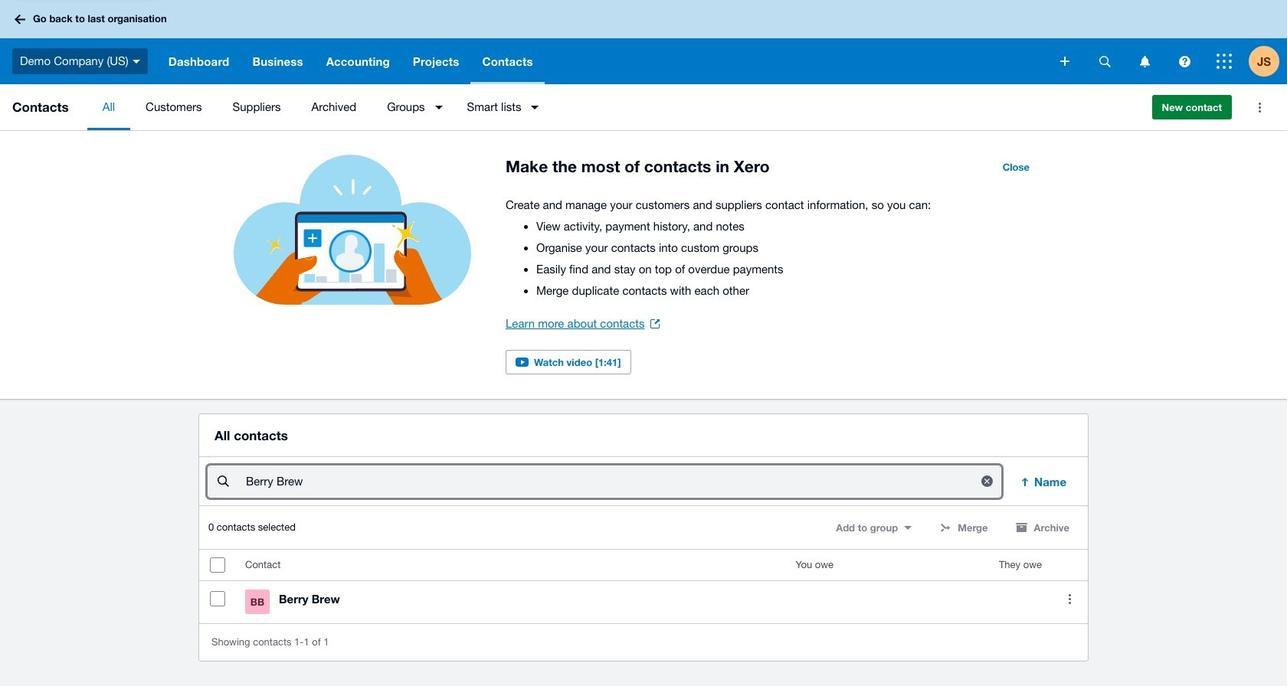 Task type: describe. For each thing, give the bounding box(es) containing it.
contact list table element
[[199, 550, 1088, 624]]

actions menu image
[[1244, 92, 1275, 123]]

0 horizontal spatial svg image
[[15, 14, 25, 24]]



Task type: vqa. For each thing, say whether or not it's contained in the screenshot.
Widget corresponding to time
no



Task type: locate. For each thing, give the bounding box(es) containing it.
menu
[[87, 84, 1140, 130]]

Search for a contact field
[[244, 468, 966, 497]]

1 vertical spatial svg image
[[1179, 56, 1190, 67]]

0 vertical spatial svg image
[[15, 14, 25, 24]]

1 horizontal spatial svg image
[[1179, 56, 1190, 67]]

banner
[[0, 0, 1287, 84]]

svg image
[[15, 14, 25, 24], [1179, 56, 1190, 67]]

svg image
[[1217, 54, 1232, 69], [1099, 56, 1111, 67], [1140, 56, 1150, 67], [1060, 57, 1070, 66], [132, 60, 140, 63]]



